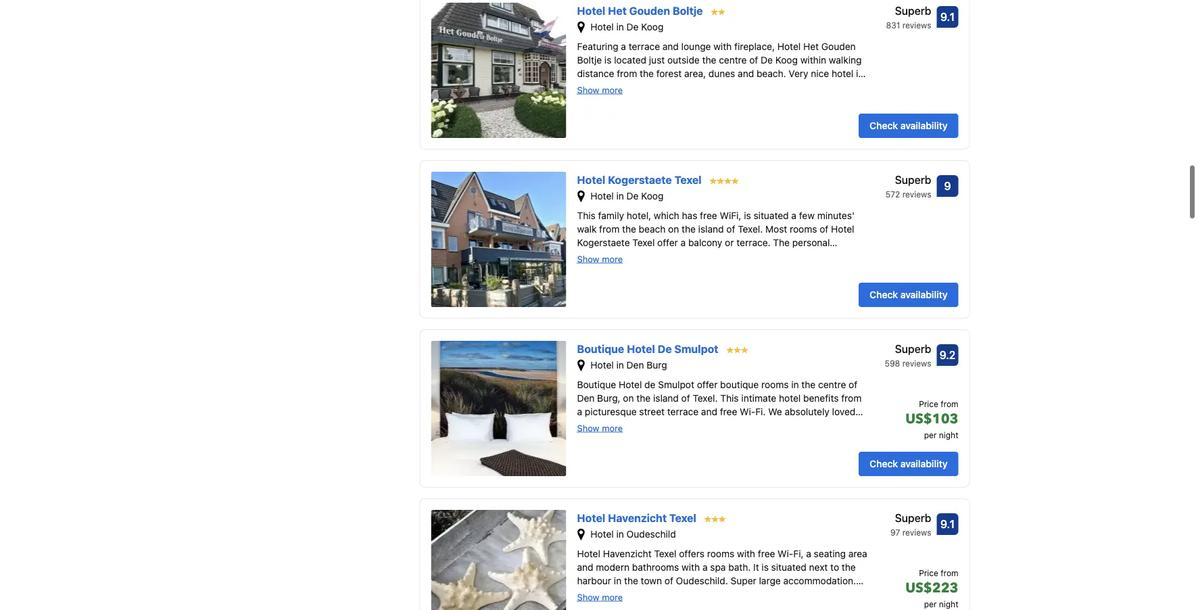Task type: vqa. For each thing, say whether or not it's contained in the screenshot.
Medellín image
no



Task type: locate. For each thing, give the bounding box(es) containing it.
koog down "hotel kogerstaete texel"
[[641, 191, 664, 202]]

more
[[602, 85, 623, 95], [602, 254, 623, 264], [602, 423, 623, 433], [602, 592, 623, 602]]

boutique
[[577, 343, 624, 356], [577, 379, 616, 390]]

0 vertical spatial smulpot
[[675, 343, 719, 356]]

0 vertical spatial het
[[608, 5, 627, 18]]

1 availability from the top
[[901, 120, 948, 132]]

show more down distance
[[577, 85, 623, 95]]

superb inside superb 97 reviews
[[895, 512, 932, 525]]

2 show more from the top
[[577, 423, 623, 433]]

reviews for superb 831 reviews
[[903, 21, 932, 30]]

1 horizontal spatial the
[[768, 95, 784, 106]]

havenzicht up modern
[[603, 548, 652, 559]]

show inside this family hotel, which has free wifi, is situated a few minutes' walk from the beach on the island of texel. most rooms of hotel kogerstaete texel offer a balcony or terrace. show more
[[577, 254, 600, 264]]

show more button for us$223
[[577, 591, 623, 602]]

texel inside this family hotel, which has free wifi, is situated a few minutes' walk from the beach on the island of texel. most rooms of hotel kogerstaete texel offer a balcony or terrace. show more
[[633, 237, 655, 248]]

2 vertical spatial availability
[[901, 459, 948, 470]]

price for us$103
[[919, 399, 939, 409]]

to down seating
[[831, 562, 839, 573]]

hotel down area,
[[686, 81, 708, 93]]

show more button for 572 reviews
[[577, 253, 623, 264]]

1 reviews from the top
[[903, 21, 932, 30]]

1 vertical spatial het
[[803, 41, 819, 52]]

cannot
[[733, 447, 763, 458]]

0 vertical spatial check availability
[[870, 120, 948, 132]]

wait
[[766, 447, 784, 458]]

rooms up intimate
[[762, 379, 789, 390]]

reviews right 598
[[903, 359, 932, 368]]

per
[[924, 430, 937, 440], [924, 600, 937, 609]]

scored 9.1 element
[[937, 6, 959, 28], [937, 514, 959, 535]]

night
[[939, 430, 959, 440], [939, 600, 959, 609]]

walking
[[829, 54, 862, 65]]

texel
[[675, 174, 702, 187], [633, 237, 655, 248], [669, 512, 696, 525], [654, 548, 677, 559]]

back.
[[824, 447, 848, 458]]

1 vertical spatial centre
[[818, 379, 846, 390]]

to up created
[[733, 420, 742, 431]]

2 vertical spatial with
[[682, 562, 700, 573]]

4 more from the top
[[602, 592, 623, 602]]

superb for superb 598 reviews
[[895, 343, 932, 356]]

scored 9.2 element
[[937, 345, 959, 366]]

stay
[[745, 420, 763, 431]]

rooms
[[790, 223, 817, 235], [762, 379, 789, 390], [707, 548, 735, 559]]

0 vertical spatial offer
[[657, 237, 678, 248]]

1 vertical spatial availability
[[901, 289, 948, 301]]

1 hotel in de koog from the top
[[591, 22, 664, 33]]

terrace.
[[737, 237, 771, 248]]

1 vertical spatial check
[[870, 289, 898, 301]]

all
[[577, 447, 587, 458]]

0 horizontal spatial terrace
[[629, 41, 660, 52]]

in down boutique hotel de smulpot
[[616, 360, 624, 371]]

from up us$103
[[941, 399, 959, 409]]

1 show more button from the top
[[577, 84, 623, 95]]

598
[[885, 359, 900, 368]]

show more
[[577, 85, 623, 95], [577, 423, 623, 433]]

availability up superb 572 reviews
[[901, 120, 948, 132]]

a up located on the right top
[[621, 41, 626, 52]]

on inside boutique hotel de smulpot offer boutique rooms in the centre of den burg, on the island of texel. this intimate hotel benefits from a picturesque street terrace and free wi-fi.
[[623, 392, 634, 404]]

de
[[627, 22, 639, 33], [761, 54, 773, 65], [627, 191, 639, 202], [658, 343, 672, 356], [577, 420, 589, 431]]

1 vertical spatial price
[[919, 568, 939, 578]]

hotel down walking
[[832, 68, 854, 79]]

texel. inside boutique hotel de smulpot offer boutique rooms in the centre of den burg, on the island of texel. this intimate hotel benefits from a picturesque street terrace and free wi-fi.
[[693, 392, 718, 404]]

1 horizontal spatial on
[[668, 223, 679, 235]]

is inside very nice hotel in a very nice location.  the hotel is very nice and furnished very well, as well as our room, large and comfortable. the staff it was very kind and smiling. a big thanks for make us happy like in family.
[[710, 81, 718, 93]]

1 horizontal spatial we
[[768, 406, 782, 417]]

9.1 for superb 831 reviews
[[941, 11, 955, 24]]

show more for 831 reviews
[[577, 85, 623, 95]]

1 9.1 from the top
[[941, 11, 955, 24]]

4 show from the top
[[577, 592, 600, 602]]

check availability up superb 572 reviews
[[870, 120, 948, 132]]

2 reviews from the top
[[903, 190, 932, 199]]

show more button down walk
[[577, 253, 623, 264]]

2 per from the top
[[924, 600, 937, 609]]

beach
[[639, 223, 666, 235]]

boltje inside featuring a terrace and lounge with fireplace, hotel het gouden boltje is located just outside the centre of de koog within walking distance from the forest area, dunes and beach.
[[577, 54, 602, 65]]

reviews inside "superb 598 reviews"
[[903, 359, 932, 368]]

2 check from the top
[[870, 289, 898, 301]]

superb inside superb 831 reviews
[[895, 5, 932, 18]]

2 availability from the top
[[901, 289, 948, 301]]

1 horizontal spatial to
[[786, 447, 795, 458]]

is down dunes
[[710, 81, 718, 93]]

for left the make
[[710, 108, 722, 120]]

island inside this family hotel, which has free wifi, is situated a few minutes' walk from the beach on the island of texel. most rooms of hotel kogerstaete texel offer a balcony or terrace. show more
[[698, 223, 724, 235]]

fantastic
[[667, 420, 705, 431]]

superb inside "superb 598 reviews"
[[895, 343, 932, 356]]

are
[[848, 433, 862, 444]]

hotel inside boutique hotel de smulpot offer boutique rooms in the centre of den burg, on the island of texel. this intimate hotel benefits from a picturesque street terrace and free wi-fi.
[[779, 392, 801, 404]]

2 check availability link from the top
[[859, 283, 959, 307]]

centre up dunes
[[719, 54, 747, 65]]

1 vertical spatial free
[[720, 406, 737, 417]]

1 vertical spatial gouden
[[822, 41, 856, 52]]

1 vertical spatial hotel
[[686, 81, 708, 93]]

hotel inside this family hotel, which has free wifi, is situated a few minutes' walk from the beach on the island of texel. most rooms of hotel kogerstaete texel offer a balcony or terrace. show more
[[831, 223, 855, 235]]

3 stars image
[[727, 347, 748, 354]]

show down distance
[[577, 85, 600, 95]]

a left "guest."
[[679, 447, 684, 458]]

3 reviews from the top
[[903, 359, 932, 368]]

and up wait
[[765, 433, 781, 444]]

3 check availability from the top
[[870, 459, 948, 470]]

per down us$103
[[924, 430, 937, 440]]

kogerstaete down walk
[[577, 237, 630, 248]]

0 vertical spatial on
[[668, 223, 679, 235]]

the up location.
[[640, 68, 654, 79]]

1 vertical spatial per
[[924, 600, 937, 609]]

0 vertical spatial island
[[698, 223, 724, 235]]

with down offers
[[682, 562, 700, 573]]

0 horizontal spatial den
[[577, 392, 595, 404]]

situated inside this family hotel, which has free wifi, is situated a few minutes' walk from the beach on the island of texel. most rooms of hotel kogerstaete texel offer a balcony or terrace. show more
[[754, 210, 789, 221]]

hotel up the absolutely
[[779, 392, 801, 404]]

0 vertical spatial hotel
[[832, 68, 854, 79]]

texel. inside this family hotel, which has free wifi, is situated a few minutes' walk from the beach on the island of texel. most rooms of hotel kogerstaete texel offer a balcony or terrace. show more
[[738, 223, 763, 235]]

reviews right "831"
[[903, 21, 932, 30]]

1 horizontal spatial terrace
[[667, 406, 699, 417]]

eat.
[[771, 420, 787, 431]]

island inside boutique hotel de smulpot offer boutique rooms in the centre of den burg, on the island of texel. this intimate hotel benefits from a picturesque street terrace and free wi-fi.
[[653, 392, 679, 404]]

1 vertical spatial den
[[577, 392, 595, 404]]

2 scored 9.1 element from the top
[[937, 514, 959, 535]]

per inside price from us$103 per night
[[924, 430, 937, 440]]

0 vertical spatial gouden
[[629, 5, 670, 18]]

show more for us$103
[[577, 423, 623, 433]]

texel down beach
[[633, 237, 655, 248]]

0 horizontal spatial free
[[700, 210, 717, 221]]

2 9.1 from the top
[[941, 518, 955, 531]]

the
[[667, 81, 683, 93], [768, 95, 784, 106]]

9.1 right superb 97 reviews
[[941, 518, 955, 531]]

1 horizontal spatial island
[[698, 223, 724, 235]]

1 horizontal spatial hotel
[[779, 392, 801, 404]]

free inside this family hotel, which has free wifi, is situated a few minutes' walk from the beach on the island of texel. most rooms of hotel kogerstaete texel offer a balcony or terrace. show more
[[700, 210, 717, 221]]

3 check availability link from the top
[[859, 452, 959, 476]]

0 vertical spatial check
[[870, 120, 898, 132]]

and
[[663, 41, 679, 52], [738, 68, 754, 79], [762, 81, 778, 93], [691, 95, 707, 106], [598, 108, 614, 120], [701, 406, 718, 417], [655, 433, 671, 444], [765, 433, 781, 444], [577, 562, 593, 573]]

0 vertical spatial boltje
[[673, 5, 703, 18]]

0 horizontal spatial island
[[653, 392, 679, 404]]

a
[[653, 108, 659, 120]]

us
[[750, 108, 761, 120]]

1 vertical spatial island
[[653, 392, 679, 404]]

0 vertical spatial boutique
[[577, 343, 624, 356]]

reviews right the 97
[[903, 528, 932, 537]]

texel up has
[[675, 174, 702, 187]]

texel left 3 stars icon
[[669, 512, 696, 525]]

per down us$223 on the bottom of the page
[[924, 600, 937, 609]]

koog for texel
[[641, 191, 664, 202]]

superb for superb 97 reviews
[[895, 512, 932, 525]]

area,
[[684, 68, 706, 79]]

1 horizontal spatial gouden
[[822, 41, 856, 52]]

availability for 572 reviews
[[901, 289, 948, 301]]

hotel havenzicht texel
[[577, 512, 699, 525]]

den left burg,
[[577, 392, 595, 404]]

0 horizontal spatial boltje
[[577, 54, 602, 65]]

1 night from the top
[[939, 430, 959, 440]]

0 vertical spatial show more
[[577, 85, 623, 95]]

more inside this family hotel, which has free wifi, is situated a few minutes' walk from the beach on the island of texel. most rooms of hotel kogerstaete texel offer a balcony or terrace. show more
[[602, 254, 623, 264]]

2 check availability from the top
[[870, 289, 948, 301]]

3 show more button from the top
[[577, 422, 623, 433]]

1 vertical spatial we
[[717, 447, 731, 458]]

big
[[662, 108, 676, 120]]

of
[[750, 54, 758, 65], [727, 223, 735, 235], [820, 223, 829, 235], [849, 379, 858, 390], [682, 392, 690, 404], [665, 575, 674, 586]]

0 vertical spatial 9.1
[[941, 11, 955, 24]]

9.2
[[940, 349, 956, 362]]

de inside featuring a terrace and lounge with fireplace, hotel het gouden boltje is located just outside the centre of de koog within walking distance from the forest area, dunes and beach.
[[761, 54, 773, 65]]

reviews
[[903, 21, 932, 30], [903, 190, 932, 199], [903, 359, 932, 368], [903, 528, 932, 537]]

hotel in de koog for kogerstaete
[[591, 191, 664, 202]]

1 show from the top
[[577, 85, 600, 95]]

is right it
[[762, 562, 769, 573]]

1 vertical spatial rooms
[[762, 379, 789, 390]]

0 vertical spatial check availability link
[[859, 114, 959, 138]]

situated up most
[[754, 210, 789, 221]]

0 vertical spatial rooms
[[790, 223, 817, 235]]

and right dunes
[[738, 68, 754, 79]]

smulpot left 3 stars image
[[675, 343, 719, 356]]

the up large
[[667, 81, 683, 93]]

night down us$103
[[939, 430, 959, 440]]

1 vertical spatial koog
[[776, 54, 798, 65]]

scored 9.1 element right superb 97 reviews
[[937, 514, 959, 535]]

superb inside superb 572 reviews
[[895, 174, 932, 187]]

with inside featuring a terrace and lounge with fireplace, hotel het gouden boltje is located just outside the centre of de koog within walking distance from the forest area, dunes and beach.
[[714, 41, 732, 52]]

reviews inside superb 572 reviews
[[903, 190, 932, 199]]

2 horizontal spatial as
[[667, 447, 677, 458]]

is inside hotel havenzicht texel offers rooms with free wi-fi, a seating area and modern bathrooms with a spa bath. it is situated next to the harbour in the town of oudeschild. show more
[[762, 562, 769, 573]]

on down which
[[668, 223, 679, 235]]

from down located on the right top
[[617, 68, 637, 79]]

check
[[870, 120, 898, 132], [870, 289, 898, 301], [870, 459, 898, 470]]

0 vertical spatial free
[[700, 210, 717, 221]]

show more down picturesque
[[577, 423, 623, 433]]

hotel havenzicht texel offers rooms with free wi-fi, a seating area and modern bathrooms with a spa bath. it is situated next to the harbour in the town of oudeschild. show more
[[577, 548, 867, 602]]

from up loved
[[842, 392, 862, 404]]

availability down price from us$103 per night
[[901, 459, 948, 470]]

rooms inside this family hotel, which has free wifi, is situated a few minutes' walk from the beach on the island of texel. most rooms of hotel kogerstaete texel offer a balcony or terrace. show more
[[790, 223, 817, 235]]

price
[[919, 399, 939, 409], [919, 568, 939, 578]]

0 vertical spatial per
[[924, 430, 937, 440]]

superb up 572
[[895, 174, 932, 187]]

we right "guest."
[[717, 447, 731, 458]]

1 horizontal spatial centre
[[818, 379, 846, 390]]

from inside boutique hotel de smulpot offer boutique rooms in the centre of den burg, on the island of texel. this intimate hotel benefits from a picturesque street terrace and free wi-fi.
[[842, 392, 862, 404]]

4 show more button from the top
[[577, 591, 623, 602]]

1 vertical spatial scored 9.1 element
[[937, 514, 959, 535]]

superb 831 reviews
[[886, 5, 932, 30]]

the up happy in the top of the page
[[768, 95, 784, 106]]

terrace up just
[[629, 41, 660, 52]]

1 horizontal spatial free
[[720, 406, 737, 417]]

hotel in de koog for het
[[591, 22, 664, 33]]

the down de
[[637, 392, 651, 404]]

3 check from the top
[[870, 459, 898, 470]]

texel for hotel havenzicht texel
[[669, 512, 696, 525]]

price inside price from us$223 per night
[[919, 568, 939, 578]]

in up well,
[[856, 68, 864, 79]]

0 vertical spatial centre
[[719, 54, 747, 65]]

show more button for 831 reviews
[[577, 84, 623, 95]]

for inside "we absolutely loved de smulpot! what a fantastic place to stay / eat. with that the customer service and experiences created and given by them are all you could ask for as a guest. we cannot wait to come back."
[[652, 447, 664, 458]]

check availability down price from us$103 per night
[[870, 459, 948, 470]]

1 price from the top
[[919, 399, 939, 409]]

furnished
[[781, 81, 822, 93]]

texel inside hotel havenzicht texel offers rooms with free wi-fi, a seating area and modern bathrooms with a spa bath. it is situated next to the harbour in the town of oudeschild. show more
[[654, 548, 677, 559]]

check availability link up "superb 598 reviews"
[[859, 283, 959, 307]]

0 vertical spatial price
[[919, 399, 939, 409]]

1 vertical spatial havenzicht
[[603, 548, 652, 559]]

check for 572 reviews
[[870, 289, 898, 301]]

centre inside boutique hotel de smulpot offer boutique rooms in the centre of den burg, on the island of texel. this intimate hotel benefits from a picturesque street terrace and free wi-fi.
[[818, 379, 846, 390]]

night inside price from us$103 per night
[[939, 430, 959, 440]]

1 horizontal spatial for
[[710, 108, 722, 120]]

1 vertical spatial with
[[737, 548, 755, 559]]

0 vertical spatial availability
[[901, 120, 948, 132]]

show down walk
[[577, 254, 600, 264]]

koog
[[641, 22, 664, 33], [776, 54, 798, 65], [641, 191, 664, 202]]

1 check from the top
[[870, 120, 898, 132]]

1 check availability from the top
[[870, 120, 948, 132]]

very
[[789, 68, 809, 79]]

show
[[577, 85, 600, 95], [577, 254, 600, 264], [577, 423, 600, 433], [577, 592, 600, 602]]

experiences
[[674, 433, 727, 444]]

superb up "831"
[[895, 5, 932, 18]]

terrace up the fantastic
[[667, 406, 699, 417]]

1 more from the top
[[602, 85, 623, 95]]

boutique inside boutique hotel de smulpot offer boutique rooms in the centre of den burg, on the island of texel. this intimate hotel benefits from a picturesque street terrace and free wi-fi.
[[577, 379, 616, 390]]

97
[[891, 528, 900, 537]]

a down "street" at bottom
[[659, 420, 664, 431]]

superb 598 reviews
[[885, 343, 932, 368]]

de inside "we absolutely loved de smulpot! what a fantastic place to stay / eat. with that the customer service and experiences created and given by them are all you could ask for as a guest. we cannot wait to come back."
[[577, 420, 589, 431]]

night inside price from us$223 per night
[[939, 600, 959, 609]]

1 superb from the top
[[895, 5, 932, 18]]

9.1 right superb 831 reviews
[[941, 11, 955, 24]]

absolutely
[[785, 406, 830, 417]]

de up customer
[[577, 420, 589, 431]]

hotel in oudeschild
[[591, 529, 676, 540]]

and up outside
[[663, 41, 679, 52]]

distance
[[577, 68, 614, 79]]

0 vertical spatial situated
[[754, 210, 789, 221]]

2 horizontal spatial with
[[737, 548, 755, 559]]

and up harbour
[[577, 562, 593, 573]]

0 horizontal spatial this
[[577, 210, 596, 221]]

1 check availability link from the top
[[859, 114, 959, 138]]

2 price from the top
[[919, 568, 939, 578]]

0 vertical spatial koog
[[641, 22, 664, 33]]

very down well,
[[837, 95, 856, 106]]

havenzicht up hotel in oudeschild
[[608, 512, 667, 525]]

check availability for us$103
[[870, 459, 948, 470]]

0 horizontal spatial het
[[608, 5, 627, 18]]

like
[[793, 108, 807, 120]]

island
[[698, 223, 724, 235], [653, 392, 679, 404]]

that
[[812, 420, 830, 431]]

1 vertical spatial on
[[623, 392, 634, 404]]

more down family
[[602, 254, 623, 264]]

of inside hotel havenzicht texel offers rooms with free wi-fi, a seating area and modern bathrooms with a spa bath. it is situated next to the harbour in the town of oudeschild. show more
[[665, 575, 674, 586]]

and up thanks
[[691, 95, 707, 106]]

comfortable.
[[710, 95, 765, 106]]

1 vertical spatial offer
[[697, 379, 718, 390]]

place
[[707, 420, 731, 431]]

3 show from the top
[[577, 423, 600, 433]]

reviews inside superb 97 reviews
[[903, 528, 932, 537]]

2 more from the top
[[602, 254, 623, 264]]

availability for us$103
[[901, 459, 948, 470]]

boutique for boutique hotel de smulpot offer boutique rooms in the centre of den burg, on the island of texel. this intimate hotel benefits from a picturesque street terrace and free wi-fi.
[[577, 379, 616, 390]]

with
[[714, 41, 732, 52], [737, 548, 755, 559], [682, 562, 700, 573]]

terrace inside boutique hotel de smulpot offer boutique rooms in the centre of den burg, on the island of texel. this intimate hotel benefits from a picturesque street terrace and free wi-fi.
[[667, 406, 699, 417]]

2 vertical spatial check availability
[[870, 459, 948, 470]]

smulpot inside boutique hotel de smulpot offer boutique rooms in the centre of den burg, on the island of texel. this intimate hotel benefits from a picturesque street terrace and free wi-fi.
[[658, 379, 695, 390]]

2 hotel in de koog from the top
[[591, 191, 664, 202]]

is inside this family hotel, which has free wifi, is situated a few minutes' walk from the beach on the island of texel. most rooms of hotel kogerstaete texel offer a balcony or terrace. show more
[[744, 210, 751, 221]]

superb
[[895, 5, 932, 18], [895, 174, 932, 187], [895, 343, 932, 356], [895, 512, 932, 525]]

1 horizontal spatial offer
[[697, 379, 718, 390]]

kogerstaete up hotel,
[[608, 174, 672, 187]]

from
[[617, 68, 637, 79], [599, 223, 620, 235], [842, 392, 862, 404], [941, 399, 959, 409], [941, 568, 959, 578]]

show more button for us$103
[[577, 422, 623, 433]]

from inside featuring a terrace and lounge with fireplace, hotel het gouden boltje is located just outside the centre of de koog within walking distance from the forest area, dunes and beach.
[[617, 68, 637, 79]]

1 horizontal spatial this
[[720, 392, 739, 404]]

9.1
[[941, 11, 955, 24], [941, 518, 955, 531]]

2 night from the top
[[939, 600, 959, 609]]

of down fireplace,
[[750, 54, 758, 65]]

kogerstaete
[[608, 174, 672, 187], [577, 237, 630, 248]]

night for us$103
[[939, 430, 959, 440]]

guest.
[[687, 447, 714, 458]]

for inside very nice hotel in a very nice location.  the hotel is very nice and furnished very well, as well as our room, large and comfortable. the staff it was very kind and smiling. a big thanks for make us happy like in family.
[[710, 108, 722, 120]]

0 vertical spatial night
[[939, 430, 959, 440]]

3 availability from the top
[[901, 459, 948, 470]]

beach.
[[757, 68, 786, 79]]

and inside hotel havenzicht texel offers rooms with free wi-fi, a seating area and modern bathrooms with a spa bath. it is situated next to the harbour in the town of oudeschild. show more
[[577, 562, 593, 573]]

wi- up stay at the bottom of page
[[740, 406, 756, 417]]

per for us$223
[[924, 600, 937, 609]]

2 horizontal spatial rooms
[[790, 223, 817, 235]]

1 boutique from the top
[[577, 343, 624, 356]]

2 vertical spatial check availability link
[[859, 452, 959, 476]]

de up beach.
[[761, 54, 773, 65]]

smulpot
[[675, 343, 719, 356], [658, 379, 695, 390]]

0 horizontal spatial on
[[623, 392, 634, 404]]

town
[[641, 575, 662, 586]]

3 more from the top
[[602, 423, 623, 433]]

boutique for boutique hotel de smulpot
[[577, 343, 624, 356]]

offer down beach
[[657, 237, 678, 248]]

1 vertical spatial check availability
[[870, 289, 948, 301]]

0 horizontal spatial we
[[717, 447, 731, 458]]

2 vertical spatial rooms
[[707, 548, 735, 559]]

check availability up "superb 598 reviews"
[[870, 289, 948, 301]]

from inside price from us$223 per night
[[941, 568, 959, 578]]

few
[[799, 210, 815, 221]]

nice down within
[[811, 68, 829, 79]]

is
[[605, 54, 612, 65], [710, 81, 718, 93], [744, 210, 751, 221], [762, 562, 769, 573]]

0 vertical spatial wi-
[[740, 406, 756, 417]]

per inside price from us$223 per night
[[924, 600, 937, 609]]

2 vertical spatial free
[[758, 548, 775, 559]]

smulpot right de
[[658, 379, 695, 390]]

1 vertical spatial boltje
[[577, 54, 602, 65]]

1 per from the top
[[924, 430, 937, 440]]

more down picturesque
[[602, 423, 623, 433]]

2 horizontal spatial hotel
[[832, 68, 854, 79]]

free up place at the bottom right of the page
[[720, 406, 737, 417]]

this up walk
[[577, 210, 596, 221]]

in up family
[[616, 191, 624, 202]]

scored 9 element
[[937, 175, 959, 197]]

hotel in de koog
[[591, 22, 664, 33], [591, 191, 664, 202]]

free inside boutique hotel de smulpot offer boutique rooms in the centre of den burg, on the island of texel. this intimate hotel benefits from a picturesque street terrace and free wi-fi.
[[720, 406, 737, 417]]

havenzicht for hotel havenzicht texel
[[608, 512, 667, 525]]

1 vertical spatial the
[[768, 95, 784, 106]]

1 vertical spatial wi-
[[778, 548, 794, 559]]

3 superb from the top
[[895, 343, 932, 356]]

rooms inside hotel havenzicht texel offers rooms with free wi-fi, a seating area and modern bathrooms with a spa bath. it is situated next to the harbour in the town of oudeschild. show more
[[707, 548, 735, 559]]

superb up the 97
[[895, 512, 932, 525]]

texel.
[[738, 223, 763, 235], [693, 392, 718, 404]]

4 reviews from the top
[[903, 528, 932, 537]]

situated inside hotel havenzicht texel offers rooms with free wi-fi, a seating area and modern bathrooms with a spa bath. it is situated next to the harbour in the town of oudeschild. show more
[[771, 562, 807, 573]]

1 vertical spatial hotel in de koog
[[591, 191, 664, 202]]

superb up 598
[[895, 343, 932, 356]]

a left picturesque
[[577, 406, 582, 417]]

1 vertical spatial night
[[939, 600, 959, 609]]

hotel kogerstaete texel, hotel in de koog image
[[431, 172, 566, 307]]

modern
[[596, 562, 630, 573]]

from up us$223 on the bottom of the page
[[941, 568, 959, 578]]

1 scored 9.1 element from the top
[[937, 6, 959, 28]]

2 vertical spatial koog
[[641, 191, 664, 202]]

forest
[[656, 68, 682, 79]]

night for us$223
[[939, 600, 959, 609]]

0 horizontal spatial the
[[667, 81, 683, 93]]

1 vertical spatial 9.1
[[941, 518, 955, 531]]

we
[[768, 406, 782, 417], [717, 447, 731, 458]]

more inside hotel havenzicht texel offers rooms with free wi-fi, a seating area and modern bathrooms with a spa bath. it is situated next to the harbour in the town of oudeschild. show more
[[602, 592, 623, 602]]

of down minutes'
[[820, 223, 829, 235]]

hotel inside boutique hotel de smulpot offer boutique rooms in the centre of den burg, on the island of texel. this intimate hotel benefits from a picturesque street terrace and free wi-fi.
[[619, 379, 642, 390]]

boutique up hotel in den burg
[[577, 343, 624, 356]]

rooms down few
[[790, 223, 817, 235]]

havenzicht inside hotel havenzicht texel offers rooms with free wi-fi, a seating area and modern bathrooms with a spa bath. it is situated next to the harbour in the town of oudeschild. show more
[[603, 548, 652, 559]]

walk
[[577, 223, 597, 235]]

and down beach.
[[762, 81, 778, 93]]

loved
[[832, 406, 856, 417]]

2 show from the top
[[577, 254, 600, 264]]

centre up benefits in the bottom of the page
[[818, 379, 846, 390]]

4 superb from the top
[[895, 512, 932, 525]]

in inside boutique hotel de smulpot offer boutique rooms in the centre of den burg, on the island of texel. this intimate hotel benefits from a picturesque street terrace and free wi-fi.
[[791, 379, 799, 390]]

what
[[634, 420, 657, 431]]

hotel in de koog down hotel het gouden boltje
[[591, 22, 664, 33]]

1 horizontal spatial het
[[803, 41, 819, 52]]

2 superb from the top
[[895, 174, 932, 187]]

2 boutique from the top
[[577, 379, 616, 390]]

831
[[886, 21, 900, 30]]

as left "guest."
[[667, 447, 677, 458]]

on inside this family hotel, which has free wifi, is situated a few minutes' walk from the beach on the island of texel. most rooms of hotel kogerstaete texel offer a balcony or terrace. show more
[[668, 223, 679, 235]]

benefits
[[804, 392, 839, 404]]

0 horizontal spatial hotel
[[686, 81, 708, 93]]

4 stars image
[[710, 178, 739, 185]]

island up "street" at bottom
[[653, 392, 679, 404]]

0 horizontal spatial texel.
[[693, 392, 718, 404]]

1 show more from the top
[[577, 85, 623, 95]]

show inside hotel havenzicht texel offers rooms with free wi-fi, a seating area and modern bathrooms with a spa bath. it is situated next to the harbour in the town of oudeschild. show more
[[577, 592, 600, 602]]

0 vertical spatial havenzicht
[[608, 512, 667, 525]]

0 horizontal spatial centre
[[719, 54, 747, 65]]

0 horizontal spatial with
[[682, 562, 700, 573]]

0 vertical spatial scored 9.1 element
[[937, 6, 959, 28]]

offer left boutique
[[697, 379, 718, 390]]

free inside hotel havenzicht texel offers rooms with free wi-fi, a seating area and modern bathrooms with a spa bath. it is situated next to the harbour in the town of oudeschild. show more
[[758, 548, 775, 559]]

2 show more button from the top
[[577, 253, 623, 264]]

price inside price from us$103 per night
[[919, 399, 939, 409]]

reviews inside superb 831 reviews
[[903, 21, 932, 30]]

wi-
[[740, 406, 756, 417], [778, 548, 794, 559]]



Task type: describe. For each thing, give the bounding box(es) containing it.
hotel inside hotel havenzicht texel offers rooms with free wi-fi, a seating area and modern bathrooms with a spa bath. it is situated next to the harbour in the town of oudeschild. show more
[[577, 548, 601, 559]]

texel for hotel havenzicht texel offers rooms with free wi-fi, a seating area and modern bathrooms with a spa bath. it is situated next to the harbour in the town of oudeschild. show more
[[654, 548, 677, 559]]

the down "area"
[[842, 562, 856, 573]]

kogerstaete inside this family hotel, which has free wifi, is situated a few minutes' walk from the beach on the island of texel. most rooms of hotel kogerstaete texel offer a balcony or terrace. show more
[[577, 237, 630, 248]]

reviews for superb 97 reviews
[[903, 528, 932, 537]]

offers
[[679, 548, 705, 559]]

harbour
[[577, 575, 611, 586]]

1 horizontal spatial as
[[609, 95, 619, 106]]

a inside featuring a terrace and lounge with fireplace, hotel het gouden boltje is located just outside the centre of de koog within walking distance from the forest area, dunes and beach.
[[621, 41, 626, 52]]

staff
[[787, 95, 807, 106]]

of up loved
[[849, 379, 858, 390]]

customer
[[577, 433, 618, 444]]

given
[[784, 433, 807, 444]]

/
[[765, 420, 768, 431]]

check availability link for us$103
[[859, 452, 959, 476]]

check availability for 831 reviews
[[870, 120, 948, 132]]

area
[[849, 548, 867, 559]]

it
[[753, 562, 759, 573]]

a inside boutique hotel de smulpot offer boutique rooms in the centre of den burg, on the island of texel. this intimate hotel benefits from a picturesque street terrace and free wi-fi.
[[577, 406, 582, 417]]

check for 831 reviews
[[870, 120, 898, 132]]

0 vertical spatial we
[[768, 406, 782, 417]]

next
[[809, 562, 828, 573]]

the down hotel,
[[622, 223, 636, 235]]

bath.
[[729, 562, 751, 573]]

wifi,
[[720, 210, 742, 221]]

of up the fantastic
[[682, 392, 690, 404]]

texel for hotel kogerstaete texel
[[675, 174, 702, 187]]

fi,
[[794, 548, 804, 559]]

wi- inside hotel havenzicht texel offers rooms with free wi-fi, a seating area and modern bathrooms with a spa bath. it is situated next to the harbour in the town of oudeschild. show more
[[778, 548, 794, 559]]

in down hotel het gouden boltje
[[616, 22, 624, 33]]

well,
[[846, 81, 866, 93]]

offer inside this family hotel, which has free wifi, is situated a few minutes' walk from the beach on the island of texel. most rooms of hotel kogerstaete texel offer a balcony or terrace. show more
[[657, 237, 678, 248]]

very up was
[[825, 81, 844, 93]]

0 horizontal spatial nice
[[606, 81, 624, 93]]

fi.
[[756, 406, 766, 417]]

a left few
[[792, 210, 797, 221]]

with for free
[[737, 548, 755, 559]]

0 vertical spatial the
[[667, 81, 683, 93]]

this inside boutique hotel de smulpot offer boutique rooms in the centre of den burg, on the island of texel. this intimate hotel benefits from a picturesque street terrace and free wi-fi.
[[720, 392, 739, 404]]

dunes
[[709, 68, 735, 79]]

very nice hotel in a very nice location.  the hotel is very nice and furnished very well, as well as our room, large and comfortable. the staff it was very kind and smiling. a big thanks for make us happy like in family.
[[577, 68, 866, 120]]

which
[[654, 210, 680, 221]]

from inside price from us$103 per night
[[941, 399, 959, 409]]

wi- inside boutique hotel de smulpot offer boutique rooms in the centre of den burg, on the island of texel. this intimate hotel benefits from a picturesque street terrace and free wi-fi.
[[740, 406, 756, 417]]

boutique
[[720, 379, 759, 390]]

check availability link for 572 reviews
[[859, 283, 959, 307]]

terrace inside featuring a terrace and lounge with fireplace, hotel het gouden boltje is located just outside the centre of de koog within walking distance from the forest area, dunes and beach.
[[629, 41, 660, 52]]

superb for superb 572 reviews
[[895, 174, 932, 187]]

smulpot!
[[592, 420, 631, 431]]

availability for 831 reviews
[[901, 120, 948, 132]]

boutique hotel de smulpot, hotel in den burg image
[[431, 341, 566, 476]]

superb 97 reviews
[[891, 512, 932, 537]]

reviews for superb 572 reviews
[[903, 190, 932, 199]]

de down "hotel kogerstaete texel"
[[627, 191, 639, 202]]

was
[[818, 95, 835, 106]]

kind
[[577, 108, 596, 120]]

featuring a terrace and lounge with fireplace, hotel het gouden boltje is located just outside the centre of de koog within walking distance from the forest area, dunes and beach.
[[577, 41, 862, 79]]

burg,
[[597, 392, 621, 404]]

2 stars image
[[711, 9, 725, 16]]

den inside boutique hotel de smulpot offer boutique rooms in the centre of den burg, on the island of texel. this intimate hotel benefits from a picturesque street terrace and free wi-fi.
[[577, 392, 595, 404]]

us$103
[[906, 410, 959, 429]]

hotel kogerstaete texel
[[577, 174, 704, 187]]

of inside featuring a terrace and lounge with fireplace, hotel het gouden boltje is located just outside the centre of de koog within walking distance from the forest area, dunes and beach.
[[750, 54, 758, 65]]

9
[[944, 180, 951, 193]]

smiling.
[[617, 108, 651, 120]]

hotel het gouden boltje
[[577, 5, 706, 18]]

oudeschild.
[[676, 575, 728, 586]]

hotel inside featuring a terrace and lounge with fireplace, hotel het gouden boltje is located just outside the centre of de koog within walking distance from the forest area, dunes and beach.
[[778, 41, 801, 52]]

price from us$223 per night
[[906, 568, 959, 609]]

or
[[725, 237, 734, 248]]

572
[[886, 190, 900, 199]]

service
[[621, 433, 652, 444]]

is inside featuring a terrace and lounge with fireplace, hotel het gouden boltje is located just outside the centre of de koog within walking distance from the forest area, dunes and beach.
[[605, 54, 612, 65]]

from inside this family hotel, which has free wifi, is situated a few minutes' walk from the beach on the island of texel. most rooms of hotel kogerstaete texel offer a balcony or terrace. show more
[[599, 223, 620, 235]]

burg
[[647, 360, 667, 371]]

het inside featuring a terrace and lounge with fireplace, hotel het gouden boltje is located just outside the centre of de koog within walking distance from the forest area, dunes and beach.
[[803, 41, 819, 52]]

minutes'
[[817, 210, 855, 221]]

bathrooms
[[632, 562, 679, 573]]

thanks
[[678, 108, 707, 120]]

reviews for superb 598 reviews
[[903, 359, 932, 368]]

2 horizontal spatial nice
[[811, 68, 829, 79]]

3 stars image
[[704, 516, 726, 523]]

price for us$223
[[919, 568, 939, 578]]

to inside hotel havenzicht texel offers rooms with free wi-fi, a seating area and modern bathrooms with a spa bath. it is situated next to the harbour in the town of oudeschild. show more
[[831, 562, 839, 573]]

a left balcony
[[681, 237, 686, 248]]

the inside "we absolutely loved de smulpot! what a fantastic place to stay / eat. with that the customer service and experiences created and given by them are all you could ask for as a guest. we cannot wait to come back."
[[832, 420, 846, 431]]

by
[[810, 433, 820, 444]]

fireplace,
[[735, 41, 775, 52]]

could
[[608, 447, 632, 458]]

of down wifi,
[[727, 223, 735, 235]]

intimate
[[742, 392, 777, 404]]

large
[[667, 95, 688, 106]]

hotel in den burg
[[591, 360, 667, 371]]

check availability link for 831 reviews
[[859, 114, 959, 138]]

scored 9.1 element for superb 831 reviews
[[937, 6, 959, 28]]

check for us$103
[[870, 459, 898, 470]]

rooms inside boutique hotel de smulpot offer boutique rooms in the centre of den burg, on the island of texel. this intimate hotel benefits from a picturesque street terrace and free wi-fi.
[[762, 379, 789, 390]]

with for fireplace,
[[714, 41, 732, 52]]

family
[[598, 210, 624, 221]]

ask
[[635, 447, 650, 458]]

0 horizontal spatial gouden
[[629, 5, 670, 18]]

1 vertical spatial to
[[786, 447, 795, 458]]

1 horizontal spatial nice
[[741, 81, 760, 93]]

de up the burg
[[658, 343, 672, 356]]

koog inside featuring a terrace and lounge with fireplace, hotel het gouden boltje is located just outside the centre of de koog within walking distance from the forest area, dunes and beach.
[[776, 54, 798, 65]]

the up dunes
[[702, 54, 717, 65]]

us$223
[[906, 579, 959, 598]]

the up benefits in the bottom of the page
[[802, 379, 816, 390]]

happy
[[763, 108, 790, 120]]

and inside boutique hotel de smulpot offer boutique rooms in the centre of den burg, on the island of texel. this intimate hotel benefits from a picturesque street terrace and free wi-fi.
[[701, 406, 718, 417]]

very down dunes
[[720, 81, 739, 93]]

1 horizontal spatial den
[[627, 360, 644, 371]]

koog for gouden
[[641, 22, 664, 33]]

the down has
[[682, 223, 696, 235]]

price from us$103 per night
[[906, 399, 959, 440]]

make
[[724, 108, 748, 120]]

located
[[614, 54, 647, 65]]

balcony
[[688, 237, 723, 248]]

outside
[[668, 54, 700, 65]]

this inside this family hotel, which has free wifi, is situated a few minutes' walk from the beach on the island of texel. most rooms of hotel kogerstaete texel offer a balcony or terrace. show more
[[577, 210, 596, 221]]

gouden inside featuring a terrace and lounge with fireplace, hotel het gouden boltje is located just outside the centre of de koog within walking distance from the forest area, dunes and beach.
[[822, 41, 856, 52]]

seating
[[814, 548, 846, 559]]

them
[[823, 433, 845, 444]]

the left town
[[624, 575, 638, 586]]

as inside "we absolutely loved de smulpot! what a fantastic place to stay / eat. with that the customer service and experiences created and given by them are all you could ask for as a guest. we cannot wait to come back."
[[667, 447, 677, 458]]

oudeschild
[[627, 529, 676, 540]]

location.
[[627, 81, 664, 93]]

smulpot for de
[[675, 343, 719, 356]]

9.1 for superb 97 reviews
[[941, 518, 955, 531]]

in down hotel havenzicht texel
[[616, 529, 624, 540]]

it
[[809, 95, 815, 106]]

a right fi,
[[806, 548, 812, 559]]

scored 9.1 element for superb 97 reviews
[[937, 514, 959, 535]]

spa
[[710, 562, 726, 573]]

hotel havenzicht texel, hotel in oudeschild image
[[431, 510, 566, 610]]

0 horizontal spatial to
[[733, 420, 742, 431]]

created
[[729, 433, 762, 444]]

hotel,
[[627, 210, 651, 221]]

per for us$103
[[924, 430, 937, 440]]

superb for superb 831 reviews
[[895, 5, 932, 18]]

havenzicht for hotel havenzicht texel offers rooms with free wi-fi, a seating area and modern bathrooms with a spa bath. it is situated next to the harbour in the town of oudeschild. show more
[[603, 548, 652, 559]]

very down distance
[[585, 81, 604, 93]]

in down it
[[810, 108, 817, 120]]

hotel het gouden boltje, hotel in de koog image
[[431, 3, 566, 138]]

a left spa
[[703, 562, 708, 573]]

and down well
[[598, 108, 614, 120]]

de down hotel het gouden boltje
[[627, 22, 639, 33]]

0 vertical spatial kogerstaete
[[608, 174, 672, 187]]

check availability for 572 reviews
[[870, 289, 948, 301]]

a inside very nice hotel in a very nice location.  the hotel is very nice and furnished very well, as well as our room, large and comfortable. the staff it was very kind and smiling. a big thanks for make us happy like in family.
[[577, 81, 582, 93]]

well
[[590, 95, 607, 106]]

offer inside boutique hotel de smulpot offer boutique rooms in the centre of den burg, on the island of texel. this intimate hotel benefits from a picturesque street terrace and free wi-fi.
[[697, 379, 718, 390]]

our
[[622, 95, 636, 106]]

most
[[766, 223, 787, 235]]

boutique hotel de smulpot offer boutique rooms in the centre of den burg, on the island of texel. this intimate hotel benefits from a picturesque street terrace and free wi-fi.
[[577, 379, 862, 417]]

we absolutely loved de smulpot! what a fantastic place to stay / eat. with that the customer service and experiences created and given by them are all you could ask for as a guest. we cannot wait to come back.
[[577, 406, 862, 458]]

in inside hotel havenzicht texel offers rooms with free wi-fi, a seating area and modern bathrooms with a spa bath. it is situated next to the harbour in the town of oudeschild. show more
[[614, 575, 622, 586]]

smulpot for de
[[658, 379, 695, 390]]

de
[[645, 379, 656, 390]]

centre inside featuring a terrace and lounge with fireplace, hotel het gouden boltje is located just outside the centre of de koog within walking distance from the forest area, dunes and beach.
[[719, 54, 747, 65]]

with
[[790, 420, 810, 431]]

0 horizontal spatial as
[[577, 95, 587, 106]]

within
[[801, 54, 827, 65]]

this family hotel, which has free wifi, is situated a few minutes' walk from the beach on the island of texel. most rooms of hotel kogerstaete texel offer a balcony or terrace. show more
[[577, 210, 855, 264]]

lounge
[[682, 41, 711, 52]]

and down what
[[655, 433, 671, 444]]

featuring
[[577, 41, 619, 52]]



